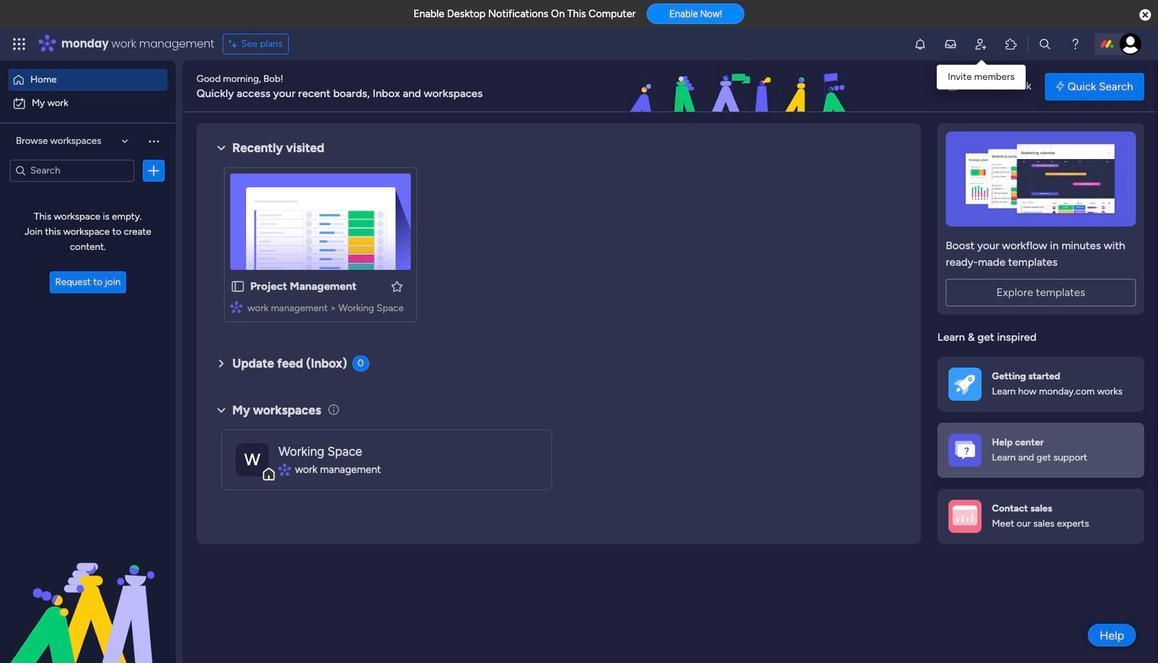 Task type: vqa. For each thing, say whether or not it's contained in the screenshot.
first Add to favorites Icon from right
no



Task type: describe. For each thing, give the bounding box(es) containing it.
close my workspaces image
[[213, 402, 230, 419]]

select product image
[[12, 37, 26, 51]]

close recently visited image
[[213, 140, 230, 156]]

1 vertical spatial lottie animation image
[[0, 525, 176, 664]]

workspace image
[[236, 444, 269, 477]]

1 horizontal spatial lottie animation element
[[548, 61, 935, 113]]

dapulse close image
[[1140, 8, 1151, 22]]

workspace options image
[[147, 134, 161, 148]]

notifications image
[[913, 37, 927, 51]]

add to favorites image
[[390, 280, 404, 293]]

contact sales element
[[938, 489, 1144, 544]]

1 vertical spatial lottie animation element
[[0, 525, 176, 664]]



Task type: locate. For each thing, give the bounding box(es) containing it.
1 horizontal spatial lottie animation image
[[548, 61, 935, 113]]

0 vertical spatial option
[[8, 69, 168, 91]]

options image
[[147, 164, 161, 178]]

1 vertical spatial option
[[8, 92, 168, 114]]

0 vertical spatial lottie animation image
[[548, 61, 935, 113]]

public board image
[[230, 279, 245, 294]]

2 option from the top
[[8, 92, 168, 114]]

help image
[[1069, 37, 1082, 51]]

bob builder image
[[1120, 33, 1142, 55]]

0 vertical spatial lottie animation element
[[548, 61, 935, 113]]

monday marketplace image
[[1004, 37, 1018, 51]]

see plans image
[[229, 37, 241, 52]]

option
[[8, 69, 168, 91], [8, 92, 168, 114]]

update feed image
[[944, 37, 958, 51]]

v2 bolt switch image
[[1056, 79, 1064, 94]]

getting started element
[[938, 357, 1144, 412]]

0 horizontal spatial lottie animation element
[[0, 525, 176, 664]]

0 element
[[352, 356, 369, 372]]

lottie animation image
[[548, 61, 935, 113], [0, 525, 176, 664]]

v2 user feedback image
[[949, 79, 959, 94]]

search everything image
[[1038, 37, 1052, 51]]

open update feed (inbox) image
[[213, 356, 230, 372]]

templates image image
[[950, 132, 1132, 227]]

lottie animation element
[[548, 61, 935, 113], [0, 525, 176, 664]]

Search in workspace field
[[29, 163, 115, 179]]

invite members image
[[974, 37, 988, 51]]

0 horizontal spatial lottie animation image
[[0, 525, 176, 664]]

help center element
[[938, 423, 1144, 478]]

1 option from the top
[[8, 69, 168, 91]]



